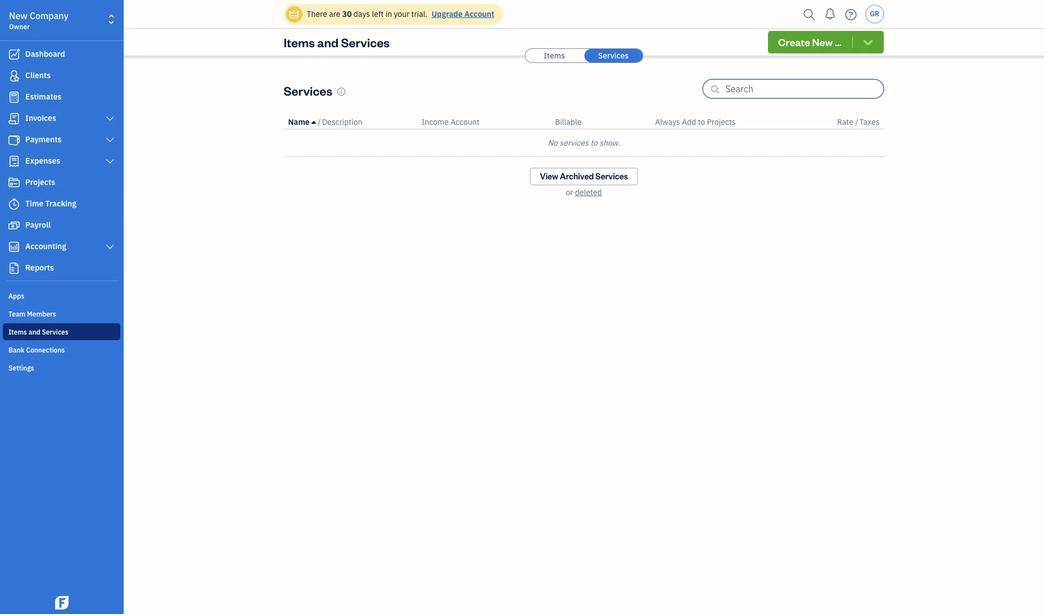 Task type: locate. For each thing, give the bounding box(es) containing it.
chevron large down image up payments link
[[105, 114, 115, 123]]

chevron large down image inside payments link
[[105, 136, 115, 145]]

expense image
[[7, 156, 21, 167]]

always add to projects link
[[655, 117, 736, 127]]

accounting
[[25, 241, 66, 251]]

chevron large down image inside accounting link
[[105, 242, 115, 251]]

1 horizontal spatial items and services
[[284, 34, 390, 50]]

1 vertical spatial items and services
[[8, 328, 68, 336]]

billable
[[555, 117, 582, 127]]

chevron large down image up expenses link
[[105, 136, 115, 145]]

chevron large down image
[[105, 136, 115, 145], [105, 242, 115, 251]]

0 horizontal spatial and
[[29, 328, 40, 336]]

projects
[[707, 117, 736, 127], [25, 177, 55, 187]]

projects right add at right top
[[707, 117, 736, 127]]

rate link
[[837, 117, 855, 127]]

settings
[[8, 364, 34, 372]]

chevron large down image
[[105, 114, 115, 123], [105, 157, 115, 166]]

account right upgrade
[[465, 9, 494, 19]]

chevron large down image up projects "link"
[[105, 157, 115, 166]]

income
[[422, 117, 449, 127]]

1 vertical spatial and
[[29, 328, 40, 336]]

items and services
[[284, 34, 390, 50], [8, 328, 68, 336]]

days
[[354, 9, 370, 19]]

1 / from the left
[[318, 117, 321, 127]]

new
[[9, 10, 28, 21], [812, 35, 833, 48]]

items inside items link
[[544, 51, 565, 61]]

billable link
[[555, 117, 582, 127]]

clients link
[[3, 66, 120, 86]]

items and services link
[[3, 323, 120, 340]]

…
[[835, 35, 842, 48]]

expenses
[[25, 156, 60, 166]]

view archived services or deleted
[[540, 171, 628, 197]]

new inside new company owner
[[9, 10, 28, 21]]

1 horizontal spatial and
[[317, 34, 339, 50]]

payment image
[[7, 134, 21, 146]]

invoices link
[[3, 109, 120, 129]]

2 vertical spatial items
[[8, 328, 27, 336]]

left
[[372, 9, 384, 19]]

projects down expenses
[[25, 177, 55, 187]]

and down the are
[[317, 34, 339, 50]]

2 horizontal spatial items
[[544, 51, 565, 61]]

payments
[[25, 134, 62, 145]]

0 horizontal spatial new
[[9, 10, 28, 21]]

2 chevron large down image from the top
[[105, 242, 115, 251]]

1 horizontal spatial /
[[855, 117, 858, 127]]

there
[[307, 9, 327, 19]]

0 horizontal spatial projects
[[25, 177, 55, 187]]

to left show. at the top right of the page
[[591, 138, 598, 148]]

projects inside "link"
[[25, 177, 55, 187]]

accounting link
[[3, 237, 120, 257]]

team
[[8, 310, 25, 318]]

0 vertical spatial projects
[[707, 117, 736, 127]]

chevron large down image inside expenses link
[[105, 157, 115, 166]]

0 horizontal spatial to
[[591, 138, 598, 148]]

create new …
[[778, 35, 842, 48]]

create new … button
[[768, 31, 884, 53]]

chevrondown image
[[862, 37, 875, 48]]

view
[[540, 171, 558, 182]]

bank connections link
[[3, 341, 120, 358]]

0 vertical spatial to
[[698, 117, 705, 127]]

members
[[27, 310, 56, 318]]

1 chevron large down image from the top
[[105, 136, 115, 145]]

name link
[[288, 117, 318, 127]]

/ right rate
[[855, 117, 858, 127]]

no
[[548, 138, 558, 148]]

0 vertical spatial items
[[284, 34, 315, 50]]

chevron large down image down payroll link
[[105, 242, 115, 251]]

to for services
[[591, 138, 598, 148]]

and down team members
[[29, 328, 40, 336]]

1 horizontal spatial new
[[812, 35, 833, 48]]

1 horizontal spatial projects
[[707, 117, 736, 127]]

add
[[682, 117, 696, 127]]

0 vertical spatial chevron large down image
[[105, 136, 115, 145]]

to for add
[[698, 117, 705, 127]]

search image
[[800, 6, 818, 23]]

create new … button
[[768, 31, 884, 53]]

show.
[[600, 138, 620, 148]]

2 / from the left
[[855, 117, 858, 127]]

bank
[[8, 346, 24, 354]]

new left …
[[812, 35, 833, 48]]

clients
[[25, 70, 51, 80]]

services inside main element
[[42, 328, 68, 336]]

1 horizontal spatial to
[[698, 117, 705, 127]]

team members link
[[3, 305, 120, 322]]

or
[[566, 187, 573, 197]]

apps link
[[3, 287, 120, 304]]

services
[[341, 34, 390, 50], [598, 51, 629, 61], [284, 82, 332, 98], [596, 171, 628, 182], [42, 328, 68, 336]]

to
[[698, 117, 705, 127], [591, 138, 598, 148]]

account right income
[[451, 117, 480, 127]]

0 vertical spatial account
[[465, 9, 494, 19]]

1 vertical spatial to
[[591, 138, 598, 148]]

description link
[[322, 117, 362, 127]]

0 vertical spatial chevron large down image
[[105, 114, 115, 123]]

0 horizontal spatial /
[[318, 117, 321, 127]]

always add to projects
[[655, 117, 736, 127]]

your
[[394, 9, 410, 19]]

and inside main element
[[29, 328, 40, 336]]

2 chevron large down image from the top
[[105, 157, 115, 166]]

1 vertical spatial items
[[544, 51, 565, 61]]

1 vertical spatial chevron large down image
[[105, 157, 115, 166]]

1 vertical spatial chevron large down image
[[105, 242, 115, 251]]

to right add at right top
[[698, 117, 705, 127]]

/ right the caretup icon
[[318, 117, 321, 127]]

account
[[465, 9, 494, 19], [451, 117, 480, 127]]

team members
[[8, 310, 56, 318]]

client image
[[7, 70, 21, 82]]

and
[[317, 34, 339, 50], [29, 328, 40, 336]]

invoice image
[[7, 113, 21, 124]]

30
[[342, 9, 352, 19]]

items
[[284, 34, 315, 50], [544, 51, 565, 61], [8, 328, 27, 336]]

0 horizontal spatial items
[[8, 328, 27, 336]]

view archived services link
[[530, 168, 638, 186]]

0 vertical spatial new
[[9, 10, 28, 21]]

1 vertical spatial projects
[[25, 177, 55, 187]]

new up owner
[[9, 10, 28, 21]]

items and services up bank connections
[[8, 328, 68, 336]]

new inside button
[[812, 35, 833, 48]]

1 chevron large down image from the top
[[105, 114, 115, 123]]

0 horizontal spatial items and services
[[8, 328, 68, 336]]

chart image
[[7, 241, 21, 252]]

money image
[[7, 220, 21, 231]]

/
[[318, 117, 321, 127], [855, 117, 858, 127]]

1 vertical spatial new
[[812, 35, 833, 48]]

items and services down the are
[[284, 34, 390, 50]]



Task type: describe. For each thing, give the bounding box(es) containing it.
freshbooks image
[[53, 596, 71, 610]]

estimate image
[[7, 92, 21, 103]]

dashboard image
[[7, 49, 21, 60]]

main element
[[0, 0, 152, 614]]

deleted
[[575, 187, 602, 197]]

always
[[655, 117, 680, 127]]

services
[[560, 138, 589, 148]]

bank connections
[[8, 346, 65, 354]]

connections
[[26, 346, 65, 354]]

there are 30 days left in your trial. upgrade account
[[307, 9, 494, 19]]

time tracking link
[[3, 194, 120, 214]]

are
[[329, 9, 340, 19]]

notifications image
[[821, 3, 839, 25]]

items link
[[525, 49, 584, 62]]

chevron large down image for payments
[[105, 136, 115, 145]]

crown image
[[288, 8, 300, 20]]

gr button
[[865, 4, 884, 24]]

income account
[[422, 117, 480, 127]]

expenses link
[[3, 151, 120, 172]]

gr
[[870, 10, 879, 18]]

reports link
[[3, 258, 120, 278]]

deleted link
[[575, 187, 602, 197]]

time tracking
[[25, 198, 76, 209]]

chevron large down image for invoices
[[105, 114, 115, 123]]

trial.
[[411, 9, 428, 19]]

apps
[[8, 292, 24, 300]]

info image
[[337, 87, 346, 96]]

upgrade account link
[[429, 9, 494, 19]]

description
[[322, 117, 362, 127]]

0 vertical spatial items and services
[[284, 34, 390, 50]]

payroll
[[25, 220, 51, 230]]

services link
[[584, 49, 643, 62]]

estimates
[[25, 92, 62, 102]]

in
[[386, 9, 392, 19]]

owner
[[9, 22, 30, 31]]

upgrade
[[432, 9, 463, 19]]

projects link
[[3, 173, 120, 193]]

services inside view archived services or deleted
[[596, 171, 628, 182]]

archived
[[560, 171, 594, 182]]

0 vertical spatial and
[[317, 34, 339, 50]]

dashboard
[[25, 49, 65, 59]]

items inside items and services link
[[8, 328, 27, 336]]

Search text field
[[726, 80, 883, 98]]

dashboard link
[[3, 44, 120, 65]]

reports
[[25, 263, 54, 273]]

chevron large down image for expenses
[[105, 157, 115, 166]]

name
[[288, 117, 310, 127]]

1 horizontal spatial items
[[284, 34, 315, 50]]

rate
[[837, 117, 854, 127]]

chevron large down image for accounting
[[105, 242, 115, 251]]

go to help image
[[842, 6, 860, 23]]

items and services inside main element
[[8, 328, 68, 336]]

income account link
[[422, 117, 480, 127]]

time
[[25, 198, 43, 209]]

payments link
[[3, 130, 120, 150]]

1 vertical spatial account
[[451, 117, 480, 127]]

payroll link
[[3, 215, 120, 236]]

settings link
[[3, 359, 120, 376]]

invoices
[[25, 113, 56, 123]]

tracking
[[45, 198, 76, 209]]

rate / taxes
[[837, 117, 880, 127]]

new company owner
[[9, 10, 68, 31]]

no services to show.
[[548, 138, 620, 148]]

create
[[778, 35, 810, 48]]

report image
[[7, 263, 21, 274]]

estimates link
[[3, 87, 120, 107]]

timer image
[[7, 198, 21, 210]]

caretup image
[[312, 118, 316, 127]]

company
[[30, 10, 68, 21]]

taxes
[[860, 117, 880, 127]]

project image
[[7, 177, 21, 188]]



Task type: vqa. For each thing, say whether or not it's contained in the screenshot.
Current
no



